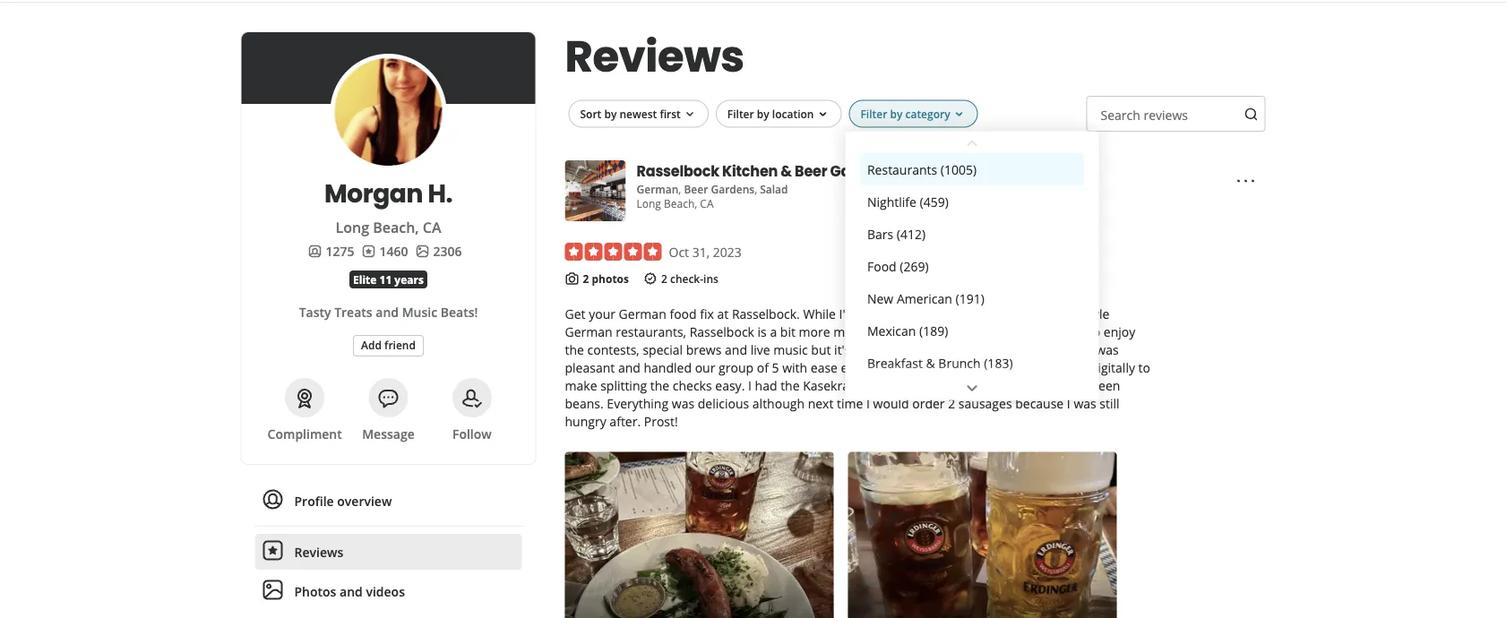Task type: locate. For each thing, give the bounding box(es) containing it.
reviews element
[[362, 242, 408, 260]]

with down music
[[783, 359, 808, 376]]

by inside sort by newest first dropdown button
[[605, 106, 617, 121]]

1 horizontal spatial &
[[926, 354, 935, 371]]

beach,
[[664, 196, 698, 211], [373, 218, 419, 237]]

we up mashed
[[969, 359, 988, 376]]

2
[[583, 272, 589, 286], [662, 272, 668, 286], [949, 395, 956, 412]]

by inside filter by location popup button
[[757, 106, 770, 121]]

restaurants (1005) button
[[860, 153, 1085, 185]]

time
[[912, 341, 938, 359], [837, 395, 864, 412]]

was
[[1097, 341, 1119, 359], [672, 395, 695, 412], [1074, 395, 1097, 412]]

bit
[[781, 324, 796, 341]]

photos element
[[416, 242, 462, 260]]

german down your
[[565, 324, 613, 341]]

group
[[719, 359, 754, 376]]

with down night.
[[928, 377, 953, 394]]

business categories element
[[233, 0, 1471, 2]]

1 vertical spatial ca
[[423, 218, 441, 237]]

2 photos link
[[583, 272, 629, 286]]

message
[[362, 425, 415, 442]]

2 horizontal spatial 2
[[949, 395, 956, 412]]

rasselbock kitchen & beer garden link
[[637, 160, 885, 182]]

ca inside 'morgan h. long beach, ca'
[[423, 218, 441, 237]]

message image
[[378, 388, 399, 410]]

mexican
[[867, 322, 916, 339]]

"old
[[1015, 306, 1038, 323]]

beach, inside rasselbock kitchen & beer garden german , beer gardens , salad long beach, ca
[[664, 196, 698, 211]]

1 horizontal spatial time
[[912, 341, 938, 359]]

and left "videos"
[[340, 583, 363, 600]]

although
[[753, 395, 805, 412]]

2 horizontal spatial by
[[891, 106, 903, 121]]

0 horizontal spatial 2
[[583, 272, 589, 286]]

(1005)
[[941, 161, 977, 178]]

, left beer gardens "link"
[[679, 182, 682, 197]]

  text field
[[1087, 96, 1266, 132]]

follow
[[453, 425, 492, 442]]

more down while
[[799, 324, 831, 341]]

beans.
[[565, 395, 604, 412]]

1 horizontal spatial 16 chevron down v2 image
[[953, 107, 967, 122]]

photos
[[592, 272, 629, 286]]

1 horizontal spatial long
[[637, 196, 662, 211]]

0 vertical spatial rasselbock
[[637, 161, 720, 181]]

filter by location button
[[716, 100, 842, 128]]

our
[[695, 359, 716, 376]]

rasselbock down at
[[690, 324, 755, 341]]

long up 5 star rating image
[[637, 196, 662, 211]]

add friend button
[[353, 335, 424, 357]]

location
[[773, 106, 814, 121]]

add friend
[[361, 338, 416, 353]]

2 vertical spatial german
[[565, 324, 613, 341]]

2 , from the left
[[755, 182, 758, 197]]

1 vertical spatial beer
[[684, 182, 709, 197]]

our
[[1031, 341, 1054, 359]]

and up group
[[725, 341, 748, 359]]

reviews up photos
[[294, 544, 344, 561]]

we up any
[[887, 324, 906, 341]]

breakfast & brunch (183) button
[[860, 347, 1085, 379]]

0 vertical spatial beer
[[795, 161, 828, 181]]

0 horizontal spatial by
[[605, 106, 617, 121]]

2 horizontal spatial the
[[781, 377, 800, 394]]

1 filter from the left
[[728, 106, 755, 121]]

a left few
[[911, 306, 918, 323]]

1 horizontal spatial beach,
[[664, 196, 698, 211]]

1 vertical spatial rasselbock
[[690, 324, 755, 341]]

of left 5
[[757, 359, 769, 376]]

1 vertical spatial beach,
[[373, 218, 419, 237]]

restaurants,
[[616, 324, 687, 341]]

1 vertical spatial reviews
[[294, 544, 344, 561]]

1 horizontal spatial 2
[[662, 272, 668, 286]]

0 horizontal spatial beach,
[[373, 218, 419, 237]]

0 vertical spatial ca
[[700, 196, 714, 211]]

1 horizontal spatial ca
[[700, 196, 714, 211]]

3 by from the left
[[891, 106, 903, 121]]

easy.
[[716, 377, 745, 394]]

but
[[812, 341, 831, 359]]

ca up oct 31, 2023
[[700, 196, 714, 211]]

1 by from the left
[[605, 106, 617, 121]]

1 horizontal spatial with
[[928, 377, 953, 394]]

german up restaurants,
[[619, 306, 667, 323]]

a right "on"
[[891, 359, 898, 376]]

2 by from the left
[[757, 106, 770, 121]]

16 chevron down v2 image
[[683, 107, 697, 122]]

the up although
[[781, 377, 800, 394]]

i
[[749, 377, 752, 394], [867, 395, 870, 412], [1068, 395, 1071, 412]]

beer left garden at the right of page
[[795, 161, 828, 181]]

delicious
[[698, 395, 750, 412]]

was down checks
[[672, 395, 695, 412]]

style
[[1083, 306, 1110, 323]]

, left salad link
[[755, 182, 758, 197]]

ca up photos element
[[423, 218, 441, 237]]

fix
[[700, 306, 714, 323]]

& left brunch
[[926, 354, 935, 371]]

1 vertical spatial long
[[336, 218, 369, 237]]

your
[[589, 306, 616, 323]]

1 vertical spatial we
[[969, 359, 988, 376]]

filter inside "popup button"
[[861, 106, 888, 121]]

german
[[637, 182, 679, 197], [619, 306, 667, 323], [565, 324, 613, 341]]

to right the "been"
[[895, 306, 907, 323]]

good
[[854, 341, 884, 359]]

oct
[[669, 243, 689, 260]]

check-
[[671, 272, 704, 286]]

16 chevron down v2 image right location
[[816, 107, 831, 122]]

0 horizontal spatial reviews
[[294, 544, 344, 561]]

0 horizontal spatial long
[[336, 218, 369, 237]]

sort by newest first
[[580, 106, 681, 121]]

bars
[[867, 225, 894, 242]]

0 vertical spatial of
[[941, 341, 953, 359]]

& inside rasselbock kitchen & beer garden german , beer gardens , salad long beach, ca
[[781, 161, 792, 181]]

1 horizontal spatial more
[[980, 306, 1012, 323]]

menu
[[255, 483, 522, 619]]

elite 11 years
[[353, 272, 424, 287]]

2 right order
[[949, 395, 956, 412]]

live
[[751, 341, 771, 359]]

filter for filter by category
[[861, 106, 888, 121]]

5
[[772, 359, 780, 376]]

morgan
[[324, 176, 423, 211]]

music
[[402, 303, 438, 320]]

0 vertical spatial reviews
[[565, 26, 745, 87]]

get
[[565, 306, 586, 323]]

filter left category
[[861, 106, 888, 121]]

i left the would
[[867, 395, 870, 412]]

0 vertical spatial german
[[637, 182, 679, 197]]

enjoy
[[1104, 324, 1136, 341]]

1 horizontal spatial we
[[969, 359, 988, 376]]

the down handled
[[651, 377, 670, 394]]

11
[[380, 272, 392, 287]]

1 horizontal spatial a
[[891, 359, 898, 376]]

of up night.
[[941, 341, 953, 359]]

by inside filter by category "popup button"
[[891, 106, 903, 121]]

(459)
[[920, 193, 949, 210]]

0 horizontal spatial &
[[781, 161, 792, 181]]

16 chevron down v2 image inside filter by location popup button
[[816, 107, 831, 122]]

rasselbock kitchen & beer garden region
[[558, 82, 1273, 619]]

16 chevron down v2 image right category
[[953, 107, 967, 122]]

by for location
[[757, 106, 770, 121]]

salad
[[760, 182, 789, 197]]

long
[[637, 196, 662, 211], [336, 218, 369, 237]]

& up salad
[[781, 161, 792, 181]]

food
[[670, 306, 697, 323]]

16 chevron down v2 image for filter by category
[[953, 107, 967, 122]]

rasselbock inside get your german food fix at rasselbock. while i've been to a few other more "old world" style german restaurants, rasselbock is a bit more modern. we came here during oktoberfest to enjoy the contests, special brews and live music but it's good any time of year as well. our server was pleasant and handled our group of 5 with ease even on a busy night. we were able to pay digitally to make splitting the checks easy. i had the kasekrainer sausage with mashed potatoes and green beans. everything was delicious although next time i would order 2 sausages because i was still hungry after. prost!
[[690, 324, 755, 341]]

handled
[[644, 359, 692, 376]]

0 horizontal spatial with
[[783, 359, 808, 376]]

2 right 16 camera v2 image
[[583, 272, 589, 286]]

beach, up 1460
[[373, 218, 419, 237]]

1 horizontal spatial reviews
[[565, 26, 745, 87]]

the up pleasant
[[565, 341, 584, 359]]

1 vertical spatial of
[[757, 359, 769, 376]]

time down came
[[912, 341, 938, 359]]

i left had
[[749, 377, 752, 394]]

beer left gardens
[[684, 182, 709, 197]]

of
[[941, 341, 953, 359], [757, 359, 769, 376]]

profile overview
[[294, 493, 392, 510]]

1 vertical spatial with
[[928, 377, 953, 394]]

add
[[361, 338, 382, 353]]

american
[[897, 290, 952, 307]]

1 vertical spatial &
[[926, 354, 935, 371]]

search image
[[1245, 107, 1259, 121]]

photos and videos
[[294, 583, 405, 600]]

garden
[[831, 161, 885, 181]]

more up "during"
[[980, 306, 1012, 323]]

0 horizontal spatial more
[[799, 324, 831, 341]]

2 16 chevron down v2 image from the left
[[953, 107, 967, 122]]

rasselbock up 'german' link
[[637, 161, 720, 181]]

pay
[[1067, 359, 1088, 376]]

0 vertical spatial time
[[912, 341, 938, 359]]

would
[[874, 395, 910, 412]]

beach, up oct
[[664, 196, 698, 211]]

menu containing profile overview
[[255, 483, 522, 619]]

compliment image
[[294, 388, 316, 410]]

0 horizontal spatial a
[[770, 324, 777, 341]]

16 review v2 image
[[362, 244, 376, 258]]

morgan h. long beach, ca
[[324, 176, 453, 237]]

2 filter from the left
[[861, 106, 888, 121]]

filter inside popup button
[[728, 106, 755, 121]]

tasty
[[299, 303, 331, 320]]

to
[[895, 306, 907, 323], [1089, 324, 1101, 341], [1051, 359, 1063, 376], [1139, 359, 1151, 376]]

during
[[974, 324, 1013, 341]]

by for category
[[891, 106, 903, 121]]

the
[[565, 341, 584, 359], [651, 377, 670, 394], [781, 377, 800, 394]]

0 horizontal spatial 16 chevron down v2 image
[[816, 107, 831, 122]]

0 horizontal spatial ca
[[423, 218, 441, 237]]

and down pay
[[1061, 377, 1084, 394]]

1 horizontal spatial ,
[[755, 182, 758, 197]]

16 chevron down v2 image inside filter by category "popup button"
[[953, 107, 967, 122]]

0 vertical spatial &
[[781, 161, 792, 181]]

1 horizontal spatial beer
[[795, 161, 828, 181]]

(412)
[[897, 225, 926, 242]]

0 horizontal spatial ,
[[679, 182, 682, 197]]

0 vertical spatial beach,
[[664, 196, 698, 211]]

0 horizontal spatial time
[[837, 395, 864, 412]]

was left still
[[1074, 395, 1097, 412]]

rasselbock.
[[732, 306, 800, 323]]

it's
[[835, 341, 851, 359]]

to left pay
[[1051, 359, 1063, 376]]

2 right the 16 check in v2 image in the top left of the page
[[662, 272, 668, 286]]

filter right 16 chevron down v2 image
[[728, 106, 755, 121]]

1 16 chevron down v2 image from the left
[[816, 107, 831, 122]]

time down kasekrainer
[[837, 395, 864, 412]]

nightlife
[[867, 193, 917, 210]]

a right is
[[770, 324, 777, 341]]

year
[[956, 341, 982, 359]]

0 vertical spatial a
[[911, 306, 918, 323]]

1 vertical spatial german
[[619, 306, 667, 323]]

24 profile v2 image
[[262, 489, 284, 510]]

busy
[[902, 359, 929, 376]]

german left beer gardens "link"
[[637, 182, 679, 197]]

1 horizontal spatial filter
[[861, 106, 888, 121]]

24 chevron down v2 image
[[962, 378, 983, 399]]

1 , from the left
[[679, 182, 682, 197]]

0 horizontal spatial filter
[[728, 106, 755, 121]]

0 vertical spatial long
[[637, 196, 662, 211]]

filter by category button
[[849, 100, 979, 128]]

by left category
[[891, 106, 903, 121]]

1 horizontal spatial by
[[757, 106, 770, 121]]

,
[[679, 182, 682, 197], [755, 182, 758, 197]]

we
[[887, 324, 906, 341], [969, 359, 988, 376]]

&
[[781, 161, 792, 181], [926, 354, 935, 371]]

(189)
[[919, 322, 948, 339]]

0 horizontal spatial we
[[887, 324, 906, 341]]

sausages
[[959, 395, 1013, 412]]

with
[[783, 359, 808, 376], [928, 377, 953, 394]]

restaurants (1005)
[[867, 161, 977, 178]]

long up 1275
[[336, 218, 369, 237]]

by left location
[[757, 106, 770, 121]]

splitting
[[601, 377, 647, 394]]

reviews up first
[[565, 26, 745, 87]]

by right sort
[[605, 106, 617, 121]]

and up splitting
[[618, 359, 641, 376]]

16 chevron down v2 image
[[816, 107, 831, 122], [953, 107, 967, 122]]

nightlife (459) button
[[860, 185, 1085, 218]]

2 check-ins
[[662, 272, 719, 286]]

german link
[[637, 182, 679, 197]]

i right because
[[1068, 395, 1071, 412]]



Task type: describe. For each thing, give the bounding box(es) containing it.
2 horizontal spatial i
[[1068, 395, 1071, 412]]

2 for 2 check-ins
[[662, 272, 668, 286]]

on
[[873, 359, 888, 376]]

everything
[[607, 395, 669, 412]]

long inside 'morgan h. long beach, ca'
[[336, 218, 369, 237]]

at
[[718, 306, 729, 323]]

0 horizontal spatial i
[[749, 377, 752, 394]]

16 chevron down v2 image for filter by location
[[816, 107, 831, 122]]

2306
[[433, 243, 462, 260]]

was up digitally
[[1097, 341, 1119, 359]]

31,
[[693, 243, 710, 260]]

2 vertical spatial a
[[891, 359, 898, 376]]

potatoes
[[1007, 377, 1058, 394]]

new american (191)
[[867, 290, 985, 307]]

rasselbock inside rasselbock kitchen & beer garden german , beer gardens , salad long beach, ca
[[637, 161, 720, 181]]

follow image
[[462, 388, 483, 410]]

(269)
[[900, 257, 929, 275]]

profile overview link
[[255, 483, 522, 519]]

friend
[[385, 338, 416, 353]]

profile overview menu item
[[255, 483, 522, 527]]

reviews menu item
[[255, 534, 522, 570]]

restaurants
[[867, 161, 937, 178]]

2 photos
[[583, 272, 629, 286]]

because
[[1016, 395, 1064, 412]]

kasekrainer
[[803, 377, 873, 394]]

new
[[867, 290, 894, 307]]

24 photos v2 image
[[262, 579, 284, 601]]

(191)
[[956, 290, 985, 307]]

(183)
[[984, 354, 1013, 371]]

ca inside rasselbock kitchen & beer garden german , beer gardens , salad long beach, ca
[[700, 196, 714, 211]]

1 vertical spatial a
[[770, 324, 777, 341]]

i've
[[840, 306, 859, 323]]

mexican (189)
[[867, 322, 948, 339]]

by for newest
[[605, 106, 617, 121]]

oktoberfest
[[1016, 324, 1086, 341]]

as
[[985, 341, 998, 359]]

checks
[[673, 377, 712, 394]]

1 vertical spatial more
[[799, 324, 831, 341]]

  text field inside the rasselbock kitchen & beer garden region
[[1087, 96, 1266, 132]]

pleasant
[[565, 359, 615, 376]]

digitally
[[1091, 359, 1136, 376]]

2023
[[713, 243, 742, 260]]

get your german food fix at rasselbock. while i've been to a few other more "old world" style german restaurants, rasselbock is a bit more modern. we came here during oktoberfest to enjoy the contests, special brews and live music but it's good any time of year as well. our server was pleasant and handled our group of 5 with ease even on a busy night. we were able to pay digitally to make splitting the checks easy. i had the kasekrainer sausage with mashed potatoes and green beans. everything was delicious although next time i would order 2 sausages because i was still hungry after. prost!
[[565, 306, 1151, 430]]

0 vertical spatial we
[[887, 324, 906, 341]]

24 review v2 image
[[262, 540, 284, 562]]

other
[[945, 306, 977, 323]]

2 horizontal spatial a
[[911, 306, 918, 323]]

1275
[[326, 243, 355, 260]]

0 horizontal spatial of
[[757, 359, 769, 376]]

few
[[921, 306, 942, 323]]

menu image
[[1236, 170, 1257, 192]]

0 horizontal spatial the
[[565, 341, 584, 359]]

1 horizontal spatial i
[[867, 395, 870, 412]]

server
[[1057, 341, 1093, 359]]

photos
[[294, 583, 337, 600]]

16 camera v2 image
[[565, 271, 580, 286]]

kitchen
[[723, 161, 778, 181]]

order
[[913, 395, 945, 412]]

to right digitally
[[1139, 359, 1151, 376]]

2 for 2 photos
[[583, 272, 589, 286]]

music
[[774, 341, 808, 359]]

mashed
[[956, 377, 1003, 394]]

5 star rating image
[[565, 243, 662, 261]]

1 horizontal spatial of
[[941, 341, 953, 359]]

even
[[841, 359, 870, 376]]

here
[[944, 324, 971, 341]]

been
[[863, 306, 892, 323]]

long inside rasselbock kitchen & beer garden german , beer gardens , salad long beach, ca
[[637, 196, 662, 211]]

1 horizontal spatial the
[[651, 377, 670, 394]]

reviews inside menu item
[[294, 544, 344, 561]]

well.
[[1001, 341, 1028, 359]]

profile
[[294, 493, 334, 510]]

filter by category
[[861, 106, 951, 121]]

rasselbock kitchen & beer garden german , beer gardens , salad long beach, ca
[[637, 161, 885, 211]]

years
[[395, 272, 424, 287]]

food
[[867, 257, 897, 275]]

first
[[660, 106, 681, 121]]

reviews link
[[255, 534, 522, 570]]

new american (191) button
[[860, 282, 1085, 314]]

ins
[[704, 272, 719, 286]]

1 vertical spatial time
[[837, 395, 864, 412]]

brews
[[686, 341, 722, 359]]

sausage
[[876, 377, 925, 394]]

& inside button
[[926, 354, 935, 371]]

0 vertical spatial more
[[980, 306, 1012, 323]]

0 vertical spatial with
[[783, 359, 808, 376]]

overview
[[337, 493, 392, 510]]

contests,
[[588, 341, 640, 359]]

and inside menu
[[340, 583, 363, 600]]

bars (412) button
[[860, 218, 1085, 250]]

friends element
[[308, 242, 355, 260]]

breakfast & brunch (183)
[[867, 354, 1013, 371]]

categories element
[[637, 181, 789, 197]]

beach, inside 'morgan h. long beach, ca'
[[373, 218, 419, 237]]

filters group
[[565, 100, 1099, 400]]

any
[[887, 341, 908, 359]]

16 photos v2 image
[[416, 244, 430, 258]]

world"
[[1042, 306, 1080, 323]]

16 friends v2 image
[[308, 244, 322, 258]]

to down style
[[1089, 324, 1101, 341]]

gardens
[[711, 182, 755, 197]]

came
[[909, 324, 941, 341]]

16 check in v2 image
[[644, 271, 658, 286]]

and down elite 11 years link in the left top of the page
[[376, 303, 399, 320]]

2 inside get your german food fix at rasselbock. while i've been to a few other more "old world" style german restaurants, rasselbock is a bit more modern. we came here during oktoberfest to enjoy the contests, special brews and live music but it's good any time of year as well. our server was pleasant and handled our group of 5 with ease even on a busy night. we were able to pay digitally to make splitting the checks easy. i had the kasekrainer sausage with mashed potatoes and green beans. everything was delicious although next time i would order 2 sausages because i was still hungry after. prost!
[[949, 395, 956, 412]]

sort by newest first button
[[569, 100, 709, 128]]

filter for filter by location
[[728, 106, 755, 121]]

elite 11 years link
[[350, 271, 428, 289]]

food (269)
[[867, 257, 929, 275]]

next
[[808, 395, 834, 412]]

newest
[[620, 106, 657, 121]]

nightlife (459)
[[867, 193, 949, 210]]

still
[[1100, 395, 1120, 412]]

ease
[[811, 359, 838, 376]]

food (269) button
[[860, 250, 1085, 282]]

bars (412)
[[867, 225, 926, 242]]

german inside rasselbock kitchen & beer garden german , beer gardens , salad long beach, ca
[[637, 182, 679, 197]]

elite
[[353, 272, 377, 287]]

0 horizontal spatial beer
[[684, 182, 709, 197]]



Task type: vqa. For each thing, say whether or not it's contained in the screenshot.
left See
no



